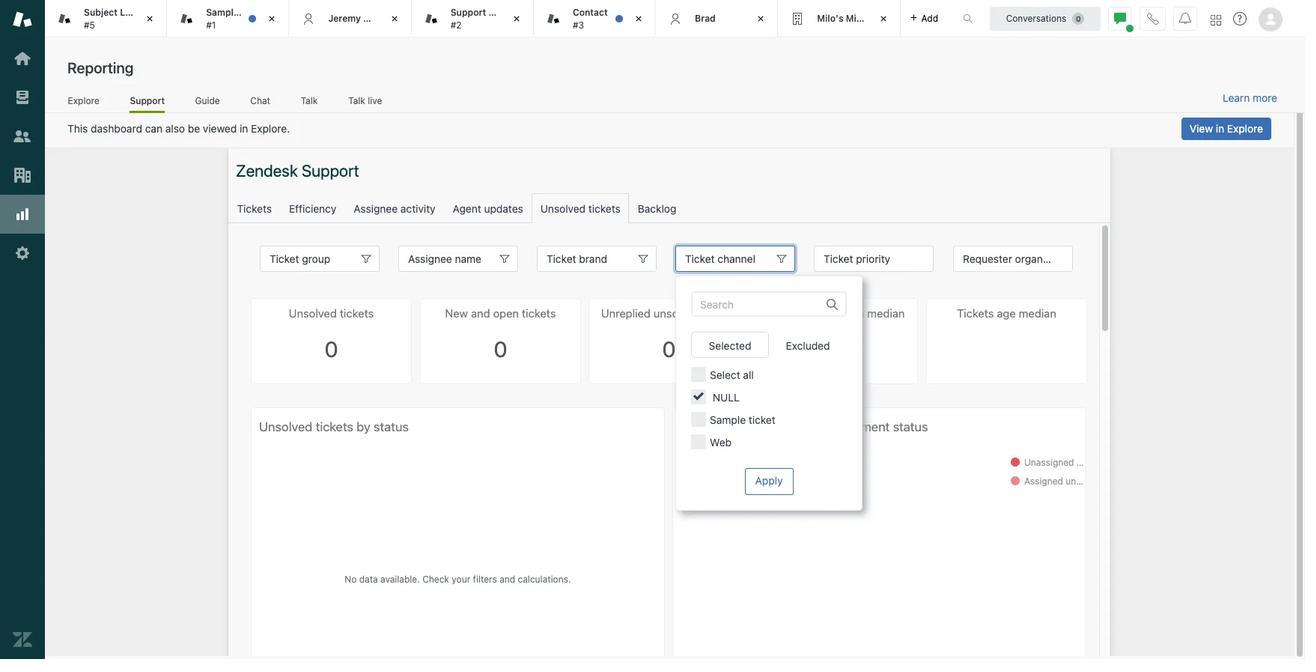 Task type: describe. For each thing, give the bounding box(es) containing it.
#1 tab
[[167, 0, 289, 37]]

1 close image from the left
[[143, 11, 157, 26]]

learn
[[1223, 91, 1251, 104]]

viewed
[[203, 122, 237, 135]]

talk for talk live
[[349, 95, 365, 106]]

view in explore button
[[1182, 118, 1272, 140]]

view in explore
[[1190, 122, 1264, 135]]

can
[[145, 122, 163, 135]]

get help image
[[1234, 12, 1247, 25]]

this dashboard can also be viewed in explore.
[[67, 122, 290, 135]]

view
[[1190, 122, 1214, 135]]

4 close image from the left
[[876, 11, 891, 26]]

explore inside button
[[1228, 122, 1264, 135]]

jeremy miller tab
[[289, 0, 412, 37]]

in inside button
[[1216, 122, 1225, 135]]

also
[[165, 122, 185, 135]]

dashboard
[[91, 122, 142, 135]]

#2
[[451, 19, 462, 30]]

tab containing contact
[[534, 0, 656, 37]]

0 horizontal spatial explore
[[68, 95, 99, 106]]

support for support
[[130, 95, 165, 106]]

explore link
[[67, 95, 100, 111]]

support link
[[130, 95, 165, 113]]

miller
[[363, 13, 388, 24]]

close image for #1
[[265, 11, 280, 26]]

brad tab
[[656, 0, 779, 37]]

#5
[[84, 19, 95, 30]]

tabs tab list
[[45, 0, 948, 37]]

tab containing subject line
[[45, 0, 167, 37]]

talk for talk
[[301, 95, 318, 106]]



Task type: locate. For each thing, give the bounding box(es) containing it.
admin image
[[13, 243, 32, 263]]

support for support outreach #2
[[451, 7, 486, 18]]

0 vertical spatial explore
[[68, 95, 99, 106]]

add button
[[901, 0, 948, 37]]

close image inside the jeremy miller tab
[[387, 11, 402, 26]]

add
[[922, 12, 939, 24]]

support outreach #2
[[451, 7, 530, 30]]

reporting image
[[13, 205, 32, 224]]

0 horizontal spatial in
[[240, 122, 248, 135]]

learn more link
[[1223, 91, 1278, 105]]

contact #3
[[573, 7, 608, 30]]

talk live
[[349, 95, 382, 106]]

talk link
[[301, 95, 318, 111]]

tab
[[45, 0, 167, 37], [412, 0, 534, 37], [534, 0, 656, 37], [779, 0, 901, 37]]

4 tab from the left
[[779, 0, 901, 37]]

subject
[[84, 7, 118, 18]]

chat
[[250, 95, 270, 106]]

jeremy
[[328, 13, 361, 24]]

brad
[[695, 13, 716, 24]]

support up "#2"
[[451, 7, 486, 18]]

be
[[188, 122, 200, 135]]

in right view
[[1216, 122, 1225, 135]]

1 talk from the left
[[301, 95, 318, 106]]

tab containing support outreach
[[412, 0, 534, 37]]

get started image
[[13, 49, 32, 68]]

views image
[[13, 88, 32, 107]]

close image right "#2"
[[509, 11, 524, 26]]

line
[[120, 7, 139, 18]]

1 close image from the left
[[265, 11, 280, 26]]

1 horizontal spatial support
[[451, 7, 486, 18]]

close image right the jeremy
[[387, 11, 402, 26]]

0 vertical spatial support
[[451, 7, 486, 18]]

conversations
[[1007, 12, 1067, 24]]

talk
[[301, 95, 318, 106], [349, 95, 365, 106]]

2 horizontal spatial close image
[[632, 11, 647, 26]]

1 horizontal spatial in
[[1216, 122, 1225, 135]]

support
[[451, 7, 486, 18], [130, 95, 165, 106]]

this
[[67, 122, 88, 135]]

jeremy miller
[[328, 13, 388, 24]]

in
[[240, 122, 248, 135], [1216, 122, 1225, 135]]

1 tab from the left
[[45, 0, 167, 37]]

button displays agent's chat status as online. image
[[1115, 12, 1127, 24]]

close image right contact #3
[[632, 11, 647, 26]]

notifications image
[[1180, 12, 1192, 24]]

3 close image from the left
[[632, 11, 647, 26]]

customers image
[[13, 127, 32, 146]]

talk live link
[[348, 95, 383, 111]]

1 vertical spatial support
[[130, 95, 165, 106]]

live
[[368, 95, 382, 106]]

talk left live
[[349, 95, 365, 106]]

explore.
[[251, 122, 290, 135]]

close image left add popup button
[[876, 11, 891, 26]]

outreach
[[489, 7, 530, 18]]

conversations button
[[990, 6, 1101, 30]]

zendesk products image
[[1211, 15, 1222, 25]]

close image
[[265, 11, 280, 26], [387, 11, 402, 26], [632, 11, 647, 26]]

main element
[[0, 0, 45, 659]]

close image inside #1 tab
[[265, 11, 280, 26]]

close image inside brad tab
[[754, 11, 769, 26]]

2 close image from the left
[[387, 11, 402, 26]]

1 vertical spatial explore
[[1228, 122, 1264, 135]]

2 talk from the left
[[349, 95, 365, 106]]

more
[[1253, 91, 1278, 104]]

support up can
[[130, 95, 165, 106]]

explore down learn more link
[[1228, 122, 1264, 135]]

1 horizontal spatial talk
[[349, 95, 365, 106]]

explore
[[68, 95, 99, 106], [1228, 122, 1264, 135]]

support inside support outreach #2
[[451, 7, 486, 18]]

#1
[[206, 19, 216, 30]]

explore up this
[[68, 95, 99, 106]]

2 tab from the left
[[412, 0, 534, 37]]

reporting
[[67, 59, 134, 76]]

guide
[[195, 95, 220, 106]]

zendesk support image
[[13, 10, 32, 29]]

2 close image from the left
[[509, 11, 524, 26]]

1 in from the left
[[240, 122, 248, 135]]

close image right line
[[143, 11, 157, 26]]

0 horizontal spatial talk
[[301, 95, 318, 106]]

close image right brad
[[754, 11, 769, 26]]

guide link
[[195, 95, 220, 111]]

talk right chat
[[301, 95, 318, 106]]

chat link
[[250, 95, 271, 111]]

3 close image from the left
[[754, 11, 769, 26]]

1 horizontal spatial explore
[[1228, 122, 1264, 135]]

3 tab from the left
[[534, 0, 656, 37]]

close image right #1
[[265, 11, 280, 26]]

contact
[[573, 7, 608, 18]]

in right "viewed"
[[240, 122, 248, 135]]

zendesk image
[[13, 630, 32, 650]]

subject line #5
[[84, 7, 139, 30]]

0 horizontal spatial close image
[[265, 11, 280, 26]]

1 horizontal spatial close image
[[387, 11, 402, 26]]

organizations image
[[13, 166, 32, 185]]

learn more
[[1223, 91, 1278, 104]]

2 in from the left
[[1216, 122, 1225, 135]]

0 horizontal spatial support
[[130, 95, 165, 106]]

#3
[[573, 19, 584, 30]]

close image
[[143, 11, 157, 26], [509, 11, 524, 26], [754, 11, 769, 26], [876, 11, 891, 26]]

close image for #3
[[632, 11, 647, 26]]



Task type: vqa. For each thing, say whether or not it's contained in the screenshot.
Feel at left
no



